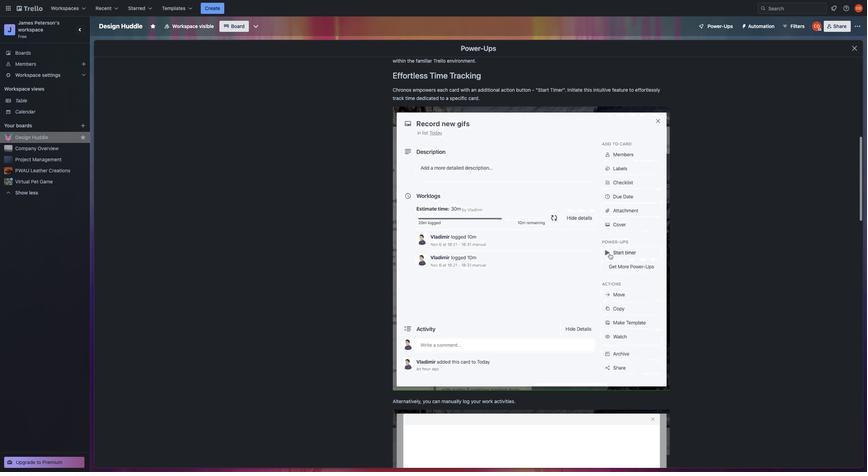 Task type: vqa. For each thing, say whether or not it's contained in the screenshot.
this
yes



Task type: describe. For each thing, give the bounding box(es) containing it.
1 vertical spatial work
[[482, 399, 493, 404]]

show less button
[[0, 187, 90, 198]]

1 horizontal spatial trello
[[569, 41, 581, 47]]

upgrade to premium link
[[4, 457, 84, 468]]

0 horizontal spatial your
[[471, 399, 481, 404]]

logs
[[537, 41, 547, 47]]

this member is an admin of this board. image
[[818, 28, 821, 31]]

design inside design huddle link
[[15, 134, 31, 140]]

1 horizontal spatial your
[[558, 41, 568, 47]]

leather
[[31, 168, 48, 173]]

templates
[[162, 5, 186, 11]]

an
[[471, 87, 477, 93]]

comprehensive
[[604, 50, 639, 55]]

initiate
[[568, 87, 583, 93]]

your
[[4, 123, 15, 128]]

starred button
[[124, 3, 156, 14]]

project management link
[[15, 156, 86, 163]]

time
[[430, 71, 448, 80]]

j
[[8, 26, 12, 34]]

0 horizontal spatial trello
[[433, 58, 446, 64]]

james peterson's workspace free
[[18, 20, 61, 39]]

generate
[[583, 50, 603, 55]]

0 horizontal spatial ups
[[484, 44, 496, 52]]

specific
[[450, 95, 467, 101]]

starred
[[128, 5, 145, 11]]

dynamic
[[422, 41, 441, 47]]

creations
[[49, 168, 70, 173]]

boards
[[16, 123, 32, 128]]

filters
[[791, 23, 805, 29]]

effortlessly inside chronos empowers each card with an additional action button - "start timer". initiate this intuitive feature to effortlessly track time dedicated to a specific card.
[[635, 87, 660, 93]]

0 horizontal spatial christina overa (christinaovera) image
[[812, 21, 822, 31]]

workspaces button
[[47, 3, 90, 14]]

create button
[[201, 3, 224, 14]]

share
[[833, 23, 847, 29]]

1 horizontal spatial power-
[[461, 44, 484, 52]]

upgrade
[[16, 459, 35, 465]]

-
[[532, 87, 534, 93]]

game
[[40, 179, 53, 185]]

management.
[[393, 50, 423, 55]]

estimates,
[[549, 50, 572, 55]]

design inside design huddle text field
[[99, 23, 120, 30]]

into
[[548, 41, 557, 47]]

power- inside button
[[708, 23, 724, 29]]

show
[[15, 190, 28, 196]]

primary element
[[0, 0, 867, 17]]

add\_worklog\_manually\_v2.gif image
[[393, 410, 670, 472]]

chronos empowers each card with an additional action button - "start timer". initiate this intuitive feature to effortlessly track time dedicated to a specific card.
[[393, 87, 660, 101]]

board
[[231, 23, 245, 29]]

workspace for workspace visible
[[172, 23, 198, 29]]

automation button
[[739, 21, 779, 32]]

upgrade to premium
[[16, 459, 62, 465]]

recent
[[96, 5, 112, 11]]

intuitive
[[593, 87, 611, 93]]

design huddle inside text field
[[99, 23, 143, 30]]

1 horizontal spatial to
[[440, 95, 445, 101]]

your boards
[[4, 123, 32, 128]]

track inside chronos empowers each card with an additional action button - "start timer". initiate this intuitive feature to effortlessly track time dedicated to a specific card.
[[393, 95, 404, 101]]

all
[[659, 50, 664, 55]]

reports,
[[640, 50, 657, 55]]

premium
[[42, 459, 62, 465]]

power- inside the chronos is a dynamic power-up that seamlessly integrates work logs into your trello cards, revolutionizing your project management. with chronos, you can effortlessly track time, establish estimates, and generate comprehensive reports, all within the familiar trello environment.
[[442, 41, 458, 47]]

alternatively,
[[393, 399, 422, 404]]

revolutionizing
[[598, 41, 630, 47]]

can inside the chronos is a dynamic power-up that seamlessly integrates work logs into your trello cards, revolutionizing your project management. with chronos, you can effortlessly track time, establish estimates, and generate comprehensive reports, all within the familiar trello environment.
[[467, 50, 475, 55]]

"start
[[536, 87, 549, 93]]

activities.
[[494, 399, 516, 404]]

2 horizontal spatial your
[[632, 41, 641, 47]]

workspaces
[[51, 5, 79, 11]]

design huddle link
[[15, 134, 78, 141]]

james peterson's workspace link
[[18, 20, 61, 33]]

track\_time\_using\_powerup\_v3.gif image
[[393, 107, 670, 391]]

workspace settings button
[[0, 70, 90, 81]]

pet
[[31, 179, 38, 185]]

members
[[15, 61, 36, 67]]

james
[[18, 20, 33, 26]]

additional
[[478, 87, 500, 93]]

huddle inside text field
[[121, 23, 143, 30]]

your boards with 5 items element
[[4, 122, 70, 130]]

chronos for management.
[[393, 41, 412, 47]]

a inside chronos empowers each card with an additional action button - "start timer". initiate this intuitive feature to effortlessly track time dedicated to a specific card.
[[446, 95, 448, 101]]

card
[[449, 87, 459, 93]]

automation
[[748, 23, 775, 29]]

recent button
[[91, 3, 123, 14]]

workspace visible button
[[160, 21, 218, 32]]

environment.
[[447, 58, 476, 64]]

1 vertical spatial you
[[423, 399, 431, 404]]

each
[[437, 87, 448, 93]]

peterson's
[[34, 20, 60, 26]]

alternatively, you can manually log your work activities.
[[393, 399, 516, 404]]

a inside the chronos is a dynamic power-up that seamlessly integrates work logs into your trello cards, revolutionizing your project management. with chronos, you can effortlessly track time, establish estimates, and generate comprehensive reports, all within the familiar trello environment.
[[418, 41, 420, 47]]

management
[[32, 156, 62, 162]]

Search field
[[758, 3, 827, 14]]

you inside the chronos is a dynamic power-up that seamlessly integrates work logs into your trello cards, revolutionizing your project management. with chronos, you can effortlessly track time, establish estimates, and generate comprehensive reports, all within the familiar trello environment.
[[458, 50, 466, 55]]



Task type: locate. For each thing, give the bounding box(es) containing it.
1 vertical spatial design huddle
[[15, 134, 48, 140]]

0 horizontal spatial can
[[432, 399, 440, 404]]

company overview link
[[15, 145, 86, 152]]

chronos inside chronos empowers each card with an additional action button - "start timer". initiate this intuitive feature to effortlessly track time dedicated to a specific card.
[[393, 87, 412, 93]]

project
[[15, 156, 31, 162]]

0 vertical spatial can
[[467, 50, 475, 55]]

customize views image
[[252, 23, 259, 30]]

time,
[[515, 50, 527, 55]]

to right upgrade
[[37, 459, 41, 465]]

j link
[[4, 24, 15, 35]]

1 horizontal spatial christina overa (christinaovera) image
[[855, 4, 863, 12]]

up
[[458, 41, 464, 47]]

with
[[461, 87, 470, 93]]

ups inside power-ups button
[[724, 23, 733, 29]]

0 vertical spatial power-ups
[[708, 23, 733, 29]]

virtual pet game link
[[15, 178, 86, 185]]

2 horizontal spatial power-
[[708, 23, 724, 29]]

integrates
[[502, 41, 524, 47]]

1 vertical spatial effortlessly
[[635, 87, 660, 93]]

1 vertical spatial workspace
[[15, 72, 41, 78]]

a
[[418, 41, 420, 47], [446, 95, 448, 101]]

track down integrates
[[503, 50, 514, 55]]

1 horizontal spatial you
[[458, 50, 466, 55]]

back to home image
[[17, 3, 43, 14]]

1 vertical spatial to
[[440, 95, 445, 101]]

settings
[[42, 72, 61, 78]]

company
[[15, 145, 36, 151]]

free
[[18, 34, 27, 39]]

1 horizontal spatial power-ups
[[708, 23, 733, 29]]

you up environment.
[[458, 50, 466, 55]]

work
[[525, 41, 536, 47], [482, 399, 493, 404]]

workspace up table
[[4, 86, 30, 92]]

power- left sm image
[[708, 23, 724, 29]]

1 vertical spatial track
[[393, 95, 404, 101]]

table
[[15, 98, 27, 104]]

effortlessly inside the chronos is a dynamic power-up that seamlessly integrates work logs into your trello cards, revolutionizing your project management. with chronos, you can effortlessly track time, establish estimates, and generate comprehensive reports, all within the familiar trello environment.
[[476, 50, 501, 55]]

design up company
[[15, 134, 31, 140]]

you right alternatively,
[[423, 399, 431, 404]]

0 vertical spatial to
[[629, 87, 634, 93]]

to down each
[[440, 95, 445, 101]]

less
[[29, 190, 38, 196]]

0 vertical spatial track
[[503, 50, 514, 55]]

christina overa (christinaovera) image right filters
[[812, 21, 822, 31]]

0 notifications image
[[830, 4, 838, 12]]

christina overa (christinaovera) image
[[855, 4, 863, 12], [812, 21, 822, 31]]

views
[[31, 86, 44, 92]]

work left activities.
[[482, 399, 493, 404]]

the
[[407, 58, 415, 64]]

manually
[[442, 399, 462, 404]]

can down that
[[467, 50, 475, 55]]

empowers
[[413, 87, 436, 93]]

0 vertical spatial ups
[[724, 23, 733, 29]]

0 vertical spatial design huddle
[[99, 23, 143, 30]]

workspace visible
[[172, 23, 214, 29]]

huddle up company overview
[[32, 134, 48, 140]]

workspace for workspace settings
[[15, 72, 41, 78]]

open information menu image
[[843, 5, 850, 12]]

log
[[463, 399, 470, 404]]

to
[[629, 87, 634, 93], [440, 95, 445, 101], [37, 459, 41, 465]]

within
[[393, 58, 406, 64]]

1 vertical spatial chronos
[[393, 87, 412, 93]]

card.
[[469, 95, 480, 101]]

feature
[[612, 87, 628, 93]]

effortlessly
[[476, 50, 501, 55], [635, 87, 660, 93]]

0 vertical spatial design
[[99, 23, 120, 30]]

0 vertical spatial a
[[418, 41, 420, 47]]

0 vertical spatial huddle
[[121, 23, 143, 30]]

visible
[[199, 23, 214, 29]]

power-ups button
[[694, 21, 737, 32]]

chronos for track
[[393, 87, 412, 93]]

action
[[501, 87, 515, 93]]

workspace
[[172, 23, 198, 29], [15, 72, 41, 78], [4, 86, 30, 92]]

2 horizontal spatial to
[[629, 87, 634, 93]]

workspace down templates dropdown button
[[172, 23, 198, 29]]

ups
[[724, 23, 733, 29], [484, 44, 496, 52]]

trello down chronos,
[[433, 58, 446, 64]]

button
[[516, 87, 531, 93]]

0 vertical spatial chronos
[[393, 41, 412, 47]]

1 vertical spatial design
[[15, 134, 31, 140]]

members link
[[0, 59, 90, 70]]

effortlessly right feature at top
[[635, 87, 660, 93]]

workspace navigation collapse icon image
[[75, 25, 85, 35]]

1 horizontal spatial ups
[[724, 23, 733, 29]]

1 horizontal spatial design
[[99, 23, 120, 30]]

0 horizontal spatial to
[[37, 459, 41, 465]]

2 chronos from the top
[[393, 87, 412, 93]]

your left project
[[632, 41, 641, 47]]

1 vertical spatial can
[[432, 399, 440, 404]]

1 vertical spatial power-ups
[[461, 44, 496, 52]]

calendar
[[15, 109, 35, 115]]

0 vertical spatial workspace
[[172, 23, 198, 29]]

a right 'is'
[[418, 41, 420, 47]]

trello
[[569, 41, 581, 47], [433, 58, 446, 64]]

1 horizontal spatial a
[[446, 95, 448, 101]]

chronos up time
[[393, 87, 412, 93]]

you
[[458, 50, 466, 55], [423, 399, 431, 404]]

design down recent 'dropdown button'
[[99, 23, 120, 30]]

search image
[[761, 6, 766, 11]]

workspace
[[18, 27, 43, 33]]

christina overa (christinaovera) image right open information menu icon
[[855, 4, 863, 12]]

ups right that
[[484, 44, 496, 52]]

and
[[574, 50, 582, 55]]

0 vertical spatial you
[[458, 50, 466, 55]]

calendar link
[[15, 108, 86, 115]]

power-ups inside button
[[708, 23, 733, 29]]

timer".
[[550, 87, 566, 93]]

0 vertical spatial trello
[[569, 41, 581, 47]]

this
[[584, 87, 592, 93]]

to right feature at top
[[629, 87, 634, 93]]

cards,
[[583, 41, 596, 47]]

board link
[[219, 21, 249, 32]]

1 chronos from the top
[[393, 41, 412, 47]]

chronos is a dynamic power-up that seamlessly integrates work logs into your trello cards, revolutionizing your project management. with chronos, you can effortlessly track time, establish estimates, and generate comprehensive reports, all within the familiar trello environment.
[[393, 41, 664, 64]]

Board name text field
[[96, 21, 146, 32]]

0 vertical spatial work
[[525, 41, 536, 47]]

your up estimates,
[[558, 41, 568, 47]]

to inside 'link'
[[37, 459, 41, 465]]

add board image
[[80, 123, 86, 128]]

1 horizontal spatial huddle
[[121, 23, 143, 30]]

show less
[[15, 190, 38, 196]]

can
[[467, 50, 475, 55], [432, 399, 440, 404]]

work inside the chronos is a dynamic power-up that seamlessly integrates work logs into your trello cards, revolutionizing your project management. with chronos, you can effortlessly track time, establish estimates, and generate comprehensive reports, all within the familiar trello environment.
[[525, 41, 536, 47]]

chronos inside the chronos is a dynamic power-up that seamlessly integrates work logs into your trello cards, revolutionizing your project management. with chronos, you can effortlessly track time, establish estimates, and generate comprehensive reports, all within the familiar trello environment.
[[393, 41, 412, 47]]

0 horizontal spatial power-ups
[[461, 44, 496, 52]]

1 vertical spatial huddle
[[32, 134, 48, 140]]

share button
[[824, 21, 851, 32]]

1 vertical spatial a
[[446, 95, 448, 101]]

0 horizontal spatial you
[[423, 399, 431, 404]]

power- up chronos,
[[442, 41, 458, 47]]

0 horizontal spatial track
[[393, 95, 404, 101]]

work up establish
[[525, 41, 536, 47]]

sm image
[[739, 21, 748, 30]]

familiar
[[416, 58, 432, 64]]

trello up and
[[569, 41, 581, 47]]

design huddle up company overview
[[15, 134, 48, 140]]

company overview
[[15, 145, 59, 151]]

your right log
[[471, 399, 481, 404]]

boards link
[[0, 47, 90, 59]]

workspace down members
[[15, 72, 41, 78]]

boards
[[15, 50, 31, 56]]

workspace inside button
[[172, 23, 198, 29]]

chronos,
[[436, 50, 456, 55]]

effortlessly down seamlessly on the top of the page
[[476, 50, 501, 55]]

1 horizontal spatial effortlessly
[[635, 87, 660, 93]]

track inside the chronos is a dynamic power-up that seamlessly integrates work logs into your trello cards, revolutionizing your project management. with chronos, you can effortlessly track time, establish estimates, and generate comprehensive reports, all within the familiar trello environment.
[[503, 50, 514, 55]]

workspace for workspace views
[[4, 86, 30, 92]]

effortless time tracking
[[393, 71, 481, 80]]

1 horizontal spatial design huddle
[[99, 23, 143, 30]]

ups left sm image
[[724, 23, 733, 29]]

design huddle
[[99, 23, 143, 30], [15, 134, 48, 140]]

0 vertical spatial christina overa (christinaovera) image
[[855, 4, 863, 12]]

0 horizontal spatial huddle
[[32, 134, 48, 140]]

table link
[[15, 97, 86, 104]]

templates button
[[158, 3, 197, 14]]

chronos
[[393, 41, 412, 47], [393, 87, 412, 93]]

project management
[[15, 156, 62, 162]]

1 vertical spatial christina overa (christinaovera) image
[[812, 21, 822, 31]]

your
[[558, 41, 568, 47], [632, 41, 641, 47], [471, 399, 481, 404]]

chronos up management.
[[393, 41, 412, 47]]

huddle down starred
[[121, 23, 143, 30]]

a down each
[[446, 95, 448, 101]]

power-ups up environment.
[[461, 44, 496, 52]]

dedicated
[[416, 95, 439, 101]]

can left manually
[[432, 399, 440, 404]]

power-ups
[[708, 23, 733, 29], [461, 44, 496, 52]]

star or unstar board image
[[150, 24, 156, 29]]

1 vertical spatial trello
[[433, 58, 446, 64]]

0 horizontal spatial a
[[418, 41, 420, 47]]

pwau
[[15, 168, 29, 173]]

2 vertical spatial to
[[37, 459, 41, 465]]

show menu image
[[854, 23, 861, 30]]

2 vertical spatial workspace
[[4, 86, 30, 92]]

that
[[465, 41, 474, 47]]

power-ups left sm image
[[708, 23, 733, 29]]

virtual
[[15, 179, 30, 185]]

starred icon image
[[80, 135, 86, 140]]

0 horizontal spatial effortlessly
[[476, 50, 501, 55]]

1 horizontal spatial track
[[503, 50, 514, 55]]

design huddle down recent 'dropdown button'
[[99, 23, 143, 30]]

power- up environment.
[[461, 44, 484, 52]]

0 horizontal spatial design
[[15, 134, 31, 140]]

establish
[[528, 50, 548, 55]]

1 horizontal spatial can
[[467, 50, 475, 55]]

tracking
[[450, 71, 481, 80]]

seamlessly
[[476, 41, 500, 47]]

virtual pet game
[[15, 179, 53, 185]]

0 horizontal spatial power-
[[442, 41, 458, 47]]

0 horizontal spatial work
[[482, 399, 493, 404]]

1 horizontal spatial work
[[525, 41, 536, 47]]

workspace inside dropdown button
[[15, 72, 41, 78]]

track left time
[[393, 95, 404, 101]]

is
[[413, 41, 416, 47]]

0 horizontal spatial design huddle
[[15, 134, 48, 140]]

0 vertical spatial effortlessly
[[476, 50, 501, 55]]

pwau leather creations
[[15, 168, 70, 173]]

1 vertical spatial ups
[[484, 44, 496, 52]]

time
[[405, 95, 415, 101]]



